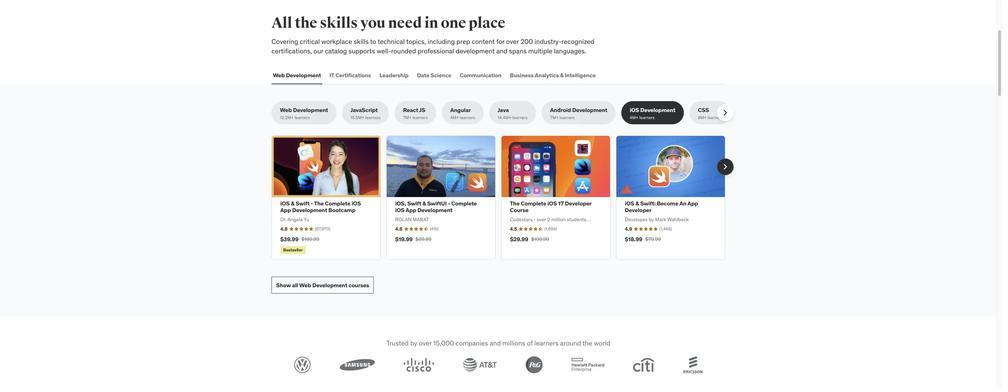 Task type: vqa. For each thing, say whether or not it's contained in the screenshot.


Task type: locate. For each thing, give the bounding box(es) containing it.
1 horizontal spatial swift
[[407, 200, 421, 207]]

app inside the ios & swift: become an app developer
[[688, 200, 698, 207]]

swift:
[[640, 200, 656, 207]]

1 horizontal spatial the
[[583, 339, 592, 347]]

complete for -
[[451, 200, 477, 207]]

1 vertical spatial skills
[[354, 37, 369, 46]]

0 vertical spatial web
[[273, 72, 285, 79]]

skills up workplace
[[320, 14, 358, 32]]

0 horizontal spatial app
[[280, 207, 291, 214]]

css 9m+ learners
[[698, 107, 723, 120]]

12.2m+
[[280, 115, 294, 120]]

workplace
[[321, 37, 352, 46]]

and
[[496, 47, 507, 55], [490, 339, 501, 347]]

hewlett packard enterprise logo image
[[571, 358, 604, 372]]

over right by at the left bottom of the page
[[419, 339, 432, 347]]

complete inside ios, swift & swiftui - complete ios app development
[[451, 200, 477, 207]]

the
[[295, 14, 317, 32], [583, 339, 592, 347]]

- left 'bootcamp'
[[311, 200, 313, 207]]

data science button
[[416, 67, 453, 84]]

0 horizontal spatial -
[[311, 200, 313, 207]]

complete
[[325, 200, 350, 207], [451, 200, 477, 207], [521, 200, 546, 207]]

communication
[[460, 72, 502, 79]]

- inside ios & swift - the complete ios app development bootcamp
[[311, 200, 313, 207]]

next image
[[720, 107, 731, 118]]

prep
[[457, 37, 470, 46]]

& inside ios & swift - the complete ios app development bootcamp
[[291, 200, 294, 207]]

all
[[272, 14, 292, 32]]

over inside the covering critical workplace skills to technical topics, including prep content for over 200 industry-recognized certifications, our catalog supports well-rounded professional development and spans multiple languages.
[[506, 37, 519, 46]]

15,000
[[433, 339, 454, 347]]

the
[[314, 200, 324, 207], [510, 200, 520, 207]]

web inside button
[[273, 72, 285, 79]]

1 vertical spatial web
[[280, 107, 292, 114]]

-
[[311, 200, 313, 207], [448, 200, 450, 207]]

web down certifications,
[[273, 72, 285, 79]]

development inside button
[[286, 72, 321, 79]]

&
[[560, 72, 564, 79], [291, 200, 294, 207], [422, 200, 426, 207], [636, 200, 639, 207]]

complete inside ios & swift - the complete ios app development bootcamp
[[325, 200, 350, 207]]

business
[[510, 72, 534, 79]]

7m+ down 'android' at the top of the page
[[550, 115, 559, 120]]

ericsson logo image
[[684, 356, 703, 373]]

by
[[410, 339, 417, 347]]

the complete ios 17 developer course link
[[510, 200, 592, 214]]

the up critical
[[295, 14, 317, 32]]

7m+ for react js
[[403, 115, 412, 120]]

javascript
[[351, 107, 378, 114]]

2 7m+ from the left
[[550, 115, 559, 120]]

topics,
[[406, 37, 426, 46]]

learners inside the css 9m+ learners
[[708, 115, 723, 120]]

0 horizontal spatial 7m+
[[403, 115, 412, 120]]

0 horizontal spatial complete
[[325, 200, 350, 207]]

development inside android development 7m+ learners
[[572, 107, 607, 114]]

web
[[273, 72, 285, 79], [280, 107, 292, 114], [299, 282, 311, 289]]

7m+
[[403, 115, 412, 120], [550, 115, 559, 120]]

1 horizontal spatial the
[[510, 200, 520, 207]]

0 vertical spatial over
[[506, 37, 519, 46]]

1 swift from the left
[[296, 200, 310, 207]]

react
[[403, 107, 418, 114]]

learners inside react js 7m+ learners
[[413, 115, 428, 120]]

2 swift from the left
[[407, 200, 421, 207]]

0 horizontal spatial the
[[295, 14, 317, 32]]

1 horizontal spatial complete
[[451, 200, 477, 207]]

1 horizontal spatial over
[[506, 37, 519, 46]]

languages.
[[554, 47, 586, 55]]

0 vertical spatial and
[[496, 47, 507, 55]]

1 horizontal spatial -
[[448, 200, 450, 207]]

1 7m+ from the left
[[403, 115, 412, 120]]

7m+ down react
[[403, 115, 412, 120]]

1 - from the left
[[311, 200, 313, 207]]

- right swiftui
[[448, 200, 450, 207]]

course
[[510, 207, 529, 214]]

2 4m+ from the left
[[630, 115, 638, 120]]

1 horizontal spatial 7m+
[[550, 115, 559, 120]]

development
[[286, 72, 321, 79], [293, 107, 328, 114], [572, 107, 607, 114], [640, 107, 675, 114], [292, 207, 327, 214], [418, 207, 453, 214], [312, 282, 347, 289]]

and left millions
[[490, 339, 501, 347]]

app inside ios, swift & swiftui - complete ios app development
[[406, 207, 416, 214]]

learners inside the ios development 4m+ learners
[[639, 115, 655, 120]]

web up 12.2m+
[[280, 107, 292, 114]]

0 horizontal spatial developer
[[565, 200, 592, 207]]

over up spans
[[506, 37, 519, 46]]

it certifications button
[[328, 67, 373, 84]]

all the skills you need in one place
[[272, 14, 505, 32]]

1 horizontal spatial developer
[[625, 207, 652, 214]]

- inside ios, swift & swiftui - complete ios app development
[[448, 200, 450, 207]]

7m+ for android development
[[550, 115, 559, 120]]

courses
[[349, 282, 369, 289]]

carousel element
[[272, 136, 734, 260]]

millions
[[503, 339, 525, 347]]

certifications,
[[272, 47, 312, 55]]

swiftui
[[427, 200, 447, 207]]

it
[[330, 72, 334, 79]]

0 horizontal spatial the
[[314, 200, 324, 207]]

covering critical workplace skills to technical topics, including prep content for over 200 industry-recognized certifications, our catalog supports well-rounded professional development and spans multiple languages.
[[272, 37, 595, 55]]

learners
[[295, 115, 310, 120], [365, 115, 381, 120], [413, 115, 428, 120], [460, 115, 475, 120], [512, 115, 528, 120], [560, 115, 575, 120], [639, 115, 655, 120], [708, 115, 723, 120], [534, 339, 559, 347]]

business analytics & intelligence button
[[509, 67, 597, 84]]

recognized
[[562, 37, 595, 46]]

2 horizontal spatial app
[[688, 200, 698, 207]]

learners inside angular 4m+ learners
[[460, 115, 475, 120]]

1 horizontal spatial app
[[406, 207, 416, 214]]

ios inside "the complete ios 17 developer course"
[[548, 200, 557, 207]]

multiple
[[528, 47, 552, 55]]

1 horizontal spatial 4m+
[[630, 115, 638, 120]]

7m+ inside android development 7m+ learners
[[550, 115, 559, 120]]

web right the all
[[299, 282, 311, 289]]

bootcamp
[[328, 207, 356, 214]]

7m+ inside react js 7m+ learners
[[403, 115, 412, 120]]

and down for
[[496, 47, 507, 55]]

of
[[527, 339, 533, 347]]

2 - from the left
[[448, 200, 450, 207]]

critical
[[300, 37, 320, 46]]

samsung logo image
[[340, 359, 375, 371]]

learners inside the web development 12.2m+ learners
[[295, 115, 310, 120]]

2 complete from the left
[[451, 200, 477, 207]]

it certifications
[[330, 72, 371, 79]]

intelligence
[[565, 72, 596, 79]]

ios inside the ios development 4m+ learners
[[630, 107, 639, 114]]

17
[[558, 200, 564, 207]]

0 horizontal spatial swift
[[296, 200, 310, 207]]

app inside ios & swift - the complete ios app development bootcamp
[[280, 207, 291, 214]]

0 horizontal spatial 4m+
[[450, 115, 459, 120]]

java
[[498, 107, 509, 114]]

swift
[[296, 200, 310, 207], [407, 200, 421, 207]]

developer
[[565, 200, 592, 207], [625, 207, 652, 214]]

ios & swift - the complete ios app development bootcamp link
[[280, 200, 361, 214]]

1 the from the left
[[314, 200, 324, 207]]

3 complete from the left
[[521, 200, 546, 207]]

js
[[419, 107, 425, 114]]

ios, swift & swiftui - complete ios app development link
[[395, 200, 477, 214]]

well-
[[377, 47, 391, 55]]

app
[[688, 200, 698, 207], [280, 207, 291, 214], [406, 207, 416, 214]]

web inside the web development 12.2m+ learners
[[280, 107, 292, 114]]

developer right "17"
[[565, 200, 592, 207]]

companies
[[456, 339, 488, 347]]

analytics
[[535, 72, 559, 79]]

1 vertical spatial over
[[419, 339, 432, 347]]

web for web development
[[273, 72, 285, 79]]

0 vertical spatial the
[[295, 14, 317, 32]]

the inside "the complete ios 17 developer course"
[[510, 200, 520, 207]]

2 the from the left
[[510, 200, 520, 207]]

android development 7m+ learners
[[550, 107, 607, 120]]

web for web development 12.2m+ learners
[[280, 107, 292, 114]]

the left world on the right bottom of page
[[583, 339, 592, 347]]

1 4m+ from the left
[[450, 115, 459, 120]]

one
[[441, 14, 466, 32]]

4m+ inside the ios development 4m+ learners
[[630, 115, 638, 120]]

cisco logo image
[[404, 358, 434, 372]]

2 horizontal spatial complete
[[521, 200, 546, 207]]

developer left become
[[625, 207, 652, 214]]

android
[[550, 107, 571, 114]]

skills up supports
[[354, 37, 369, 46]]

all
[[292, 282, 298, 289]]

volkswagen logo image
[[294, 356, 311, 373]]

1 complete from the left
[[325, 200, 350, 207]]

1 vertical spatial the
[[583, 339, 592, 347]]

4m+
[[450, 115, 459, 120], [630, 115, 638, 120]]



Task type: describe. For each thing, give the bounding box(es) containing it.
angular 4m+ learners
[[450, 107, 475, 120]]

java 14.4m+ learners
[[498, 107, 528, 120]]

procter & gamble logo image
[[526, 356, 543, 373]]

4m+ inside angular 4m+ learners
[[450, 115, 459, 120]]

complete for the
[[325, 200, 350, 207]]

in
[[425, 14, 438, 32]]

communication button
[[458, 67, 503, 84]]

data
[[417, 72, 429, 79]]

0 horizontal spatial over
[[419, 339, 432, 347]]

ios, swift & swiftui - complete ios app development
[[395, 200, 477, 214]]

react js 7m+ learners
[[403, 107, 428, 120]]

development inside ios, swift & swiftui - complete ios app development
[[418, 207, 453, 214]]

app for ios & swift - the complete ios app development bootcamp
[[280, 207, 291, 214]]

css
[[698, 107, 709, 114]]

and inside the covering critical workplace skills to technical topics, including prep content for over 200 industry-recognized certifications, our catalog supports well-rounded professional development and spans multiple languages.
[[496, 47, 507, 55]]

1 vertical spatial and
[[490, 339, 501, 347]]

become
[[657, 200, 678, 207]]

att&t logo image
[[463, 358, 497, 372]]

an
[[680, 200, 687, 207]]

200
[[521, 37, 533, 46]]

to
[[370, 37, 376, 46]]

show
[[276, 282, 291, 289]]

ios & swift: become an app developer
[[625, 200, 698, 214]]

need
[[388, 14, 422, 32]]

skills inside the covering critical workplace skills to technical topics, including prep content for over 200 industry-recognized certifications, our catalog supports well-rounded professional development and spans multiple languages.
[[354, 37, 369, 46]]

ios & swift: become an app developer link
[[625, 200, 698, 214]]

citi logo image
[[633, 358, 655, 372]]

ios development 4m+ learners
[[630, 107, 675, 120]]

including
[[428, 37, 455, 46]]

web development
[[273, 72, 321, 79]]

data science
[[417, 72, 451, 79]]

learners inside android development 7m+ learners
[[560, 115, 575, 120]]

show all web development courses
[[276, 282, 369, 289]]

& inside ios, swift & swiftui - complete ios app development
[[422, 200, 426, 207]]

catalog
[[325, 47, 347, 55]]

& inside button
[[560, 72, 564, 79]]

certifications
[[335, 72, 371, 79]]

business analytics & intelligence
[[510, 72, 596, 79]]

developer inside the ios & swift: become an app developer
[[625, 207, 652, 214]]

leadership
[[380, 72, 409, 79]]

the complete ios 17 developer course
[[510, 200, 592, 214]]

supports
[[349, 47, 375, 55]]

14.4m+
[[498, 115, 511, 120]]

trusted
[[386, 339, 409, 347]]

swift inside ios, swift & swiftui - complete ios app development
[[407, 200, 421, 207]]

you
[[360, 14, 386, 32]]

professional
[[418, 47, 454, 55]]

angular
[[450, 107, 471, 114]]

leadership button
[[378, 67, 410, 84]]

trusted by over 15,000 companies and millions of learners around the world
[[386, 339, 610, 347]]

ios inside the ios & swift: become an app developer
[[625, 200, 634, 207]]

topic filters element
[[272, 101, 734, 124]]

javascript 15.5m+ learners
[[351, 107, 381, 120]]

the inside ios & swift - the complete ios app development bootcamp
[[314, 200, 324, 207]]

industry-
[[535, 37, 562, 46]]

ios,
[[395, 200, 406, 207]]

0 vertical spatial skills
[[320, 14, 358, 32]]

ios inside ios, swift & swiftui - complete ios app development
[[395, 207, 405, 214]]

2 vertical spatial web
[[299, 282, 311, 289]]

developer inside "the complete ios 17 developer course"
[[565, 200, 592, 207]]

web development button
[[272, 67, 323, 84]]

& inside the ios & swift: become an app developer
[[636, 200, 639, 207]]

9m+
[[698, 115, 707, 120]]

complete inside "the complete ios 17 developer course"
[[521, 200, 546, 207]]

learners inside javascript 15.5m+ learners
[[365, 115, 381, 120]]

spans
[[509, 47, 527, 55]]

swift inside ios & swift - the complete ios app development bootcamp
[[296, 200, 310, 207]]

development
[[456, 47, 495, 55]]

place
[[469, 14, 505, 32]]

world
[[594, 339, 610, 347]]

web development 12.2m+ learners
[[280, 107, 328, 120]]

next image
[[720, 161, 731, 172]]

for
[[496, 37, 505, 46]]

around
[[560, 339, 581, 347]]

learners inside the java 14.4m+ learners
[[512, 115, 528, 120]]

development inside the web development 12.2m+ learners
[[293, 107, 328, 114]]

our
[[314, 47, 323, 55]]

covering
[[272, 37, 298, 46]]

science
[[431, 72, 451, 79]]

app for ios, swift & swiftui - complete ios app development
[[406, 207, 416, 214]]

ios & swift - the complete ios app development bootcamp
[[280, 200, 361, 214]]

development inside ios & swift - the complete ios app development bootcamp
[[292, 207, 327, 214]]

content
[[472, 37, 495, 46]]

technical
[[378, 37, 405, 46]]

15.5m+
[[351, 115, 364, 120]]

development inside the ios development 4m+ learners
[[640, 107, 675, 114]]

show all web development courses link
[[272, 277, 374, 294]]

rounded
[[391, 47, 416, 55]]



